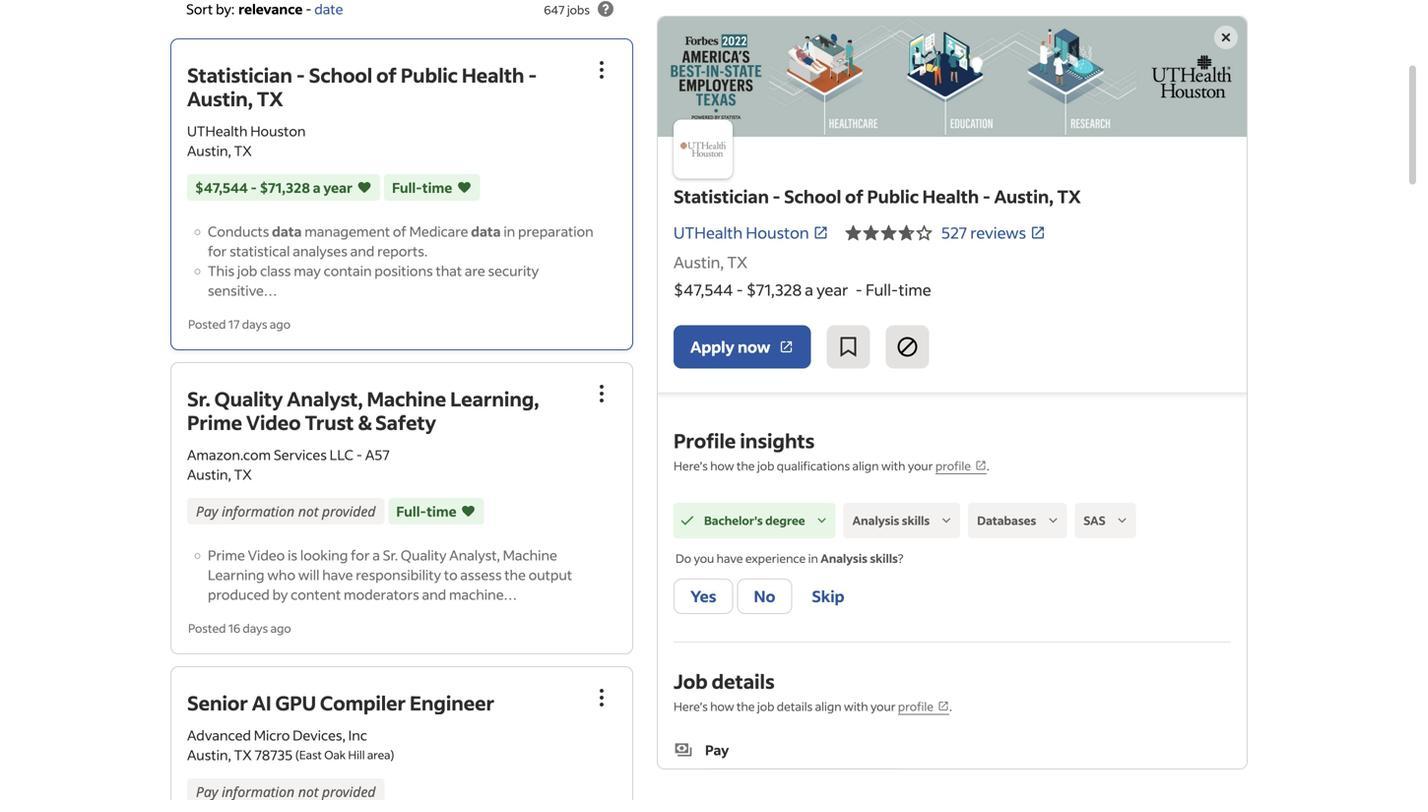 Task type: describe. For each thing, give the bounding box(es) containing it.
1 vertical spatial of
[[845, 185, 864, 208]]

matching qualification image
[[813, 512, 831, 530]]

security
[[488, 262, 539, 280]]

- up uthealth houston link
[[773, 185, 781, 208]]

job details
[[674, 669, 775, 694]]

year for $47,544 - $71,328 a year - full-time
[[817, 280, 848, 300]]

$71,328 for $47,544 - $71,328 a year
[[260, 179, 310, 196]]

posted for statistician - school of public health - austin, tx
[[188, 316, 226, 332]]

gpu
[[275, 691, 316, 716]]

machine…
[[449, 586, 517, 604]]

1 vertical spatial full-
[[866, 280, 899, 300]]

analysis inside 'button'
[[853, 513, 900, 528]]

austin, inside statistician - school of public health - austin, tx
[[187, 86, 253, 111]]

sr. quality analyst, machine learning, prime video trust & safety button
[[187, 386, 539, 435]]

advanced
[[187, 727, 251, 745]]

conducts data management of medicare data
[[208, 222, 501, 240]]

profile link for job details
[[898, 699, 949, 716]]

this job class may contain positions that are security sensitive…
[[208, 262, 539, 299]]

austin, tx
[[674, 252, 748, 272]]

output
[[529, 566, 572, 584]]

647
[[544, 2, 565, 17]]

posted for sr. quality analyst, machine learning, prime video trust & safety
[[188, 621, 226, 636]]

a57
[[365, 446, 390, 464]]

statistician inside statistician - school of public health - austin, tx
[[187, 62, 292, 87]]

missing qualification image for sas
[[1114, 512, 1131, 530]]

preparation
[[518, 222, 594, 240]]

trust
[[305, 410, 354, 435]]

learning
[[208, 566, 264, 584]]

2 data from the left
[[471, 222, 501, 240]]

bachelor's degree
[[704, 513, 805, 528]]

statistician - school of public health - austin, tx button
[[187, 62, 537, 111]]

austin, up reviews
[[994, 185, 1054, 208]]

apply now button
[[674, 326, 811, 369]]

now
[[738, 337, 771, 357]]

full- for public
[[392, 179, 422, 196]]

here's how the job qualifications align with your
[[674, 458, 935, 474]]

reports.
[[377, 242, 428, 260]]

statistical
[[230, 242, 290, 260]]

the inside prime video is looking for a sr. quality analyst, machine learning who will have responsibility to assess the output produced by content moderators and machine…
[[505, 566, 526, 584]]

do you have experience in analysis skills ?
[[676, 551, 904, 566]]

$47,544 - $71,328 a year - full-time
[[674, 280, 931, 300]]

by
[[272, 586, 288, 604]]

here's for profile
[[674, 458, 708, 474]]

oak
[[324, 748, 346, 763]]

uthealth houston
[[674, 223, 809, 243]]

1 vertical spatial school
[[784, 185, 842, 208]]

this
[[208, 262, 235, 280]]

save this job image
[[837, 335, 860, 359]]

job actions for sr. quality analyst, machine learning, prime video trust & safety is collapsed image
[[590, 382, 614, 406]]

assess
[[460, 566, 502, 584]]

conducts
[[208, 222, 269, 240]]

bachelor's
[[704, 513, 763, 528]]

help icon image
[[594, 0, 617, 21]]

jobs
[[567, 2, 590, 17]]

- up conducts
[[251, 179, 257, 196]]

area
[[367, 748, 390, 763]]

yes button
[[674, 579, 733, 615]]

full-time for learning,
[[396, 503, 457, 520]]

video inside 'sr. quality analyst, machine learning, prime video trust & safety'
[[246, 410, 301, 435]]

apply
[[690, 337, 735, 357]]

how for profile
[[710, 458, 734, 474]]

1 horizontal spatial statistician - school of public health - austin, tx
[[674, 185, 1081, 208]]

analyst, inside prime video is looking for a sr. quality analyst, machine learning who will have responsibility to assess the output produced by content moderators and machine…
[[449, 547, 500, 564]]

days for austin,
[[242, 316, 267, 332]]

micro
[[254, 727, 290, 745]]

houston for uthealth houston
[[746, 223, 809, 243]]

posted 16 days ago
[[188, 621, 291, 636]]

1 horizontal spatial in
[[808, 551, 818, 566]]

1 vertical spatial health
[[922, 185, 979, 208]]

databases button
[[968, 503, 1067, 539]]

1 horizontal spatial have
[[717, 551, 743, 566]]

health inside statistician - school of public health - austin, tx
[[462, 62, 524, 87]]

$47,544 for $47,544 - $71,328 a year - full-time
[[674, 280, 733, 300]]

profile link for profile insights
[[935, 458, 987, 475]]

align for profile insights
[[852, 458, 879, 474]]

$71,328 for $47,544 - $71,328 a year - full-time
[[746, 280, 802, 300]]

inc
[[348, 727, 367, 745]]

profile
[[674, 428, 736, 454]]

- up 527 reviews
[[983, 185, 991, 208]]

&
[[358, 410, 371, 435]]

missing qualification image
[[1044, 512, 1062, 530]]

that
[[436, 262, 462, 280]]

in inside in preparation for statistical analyses and reports.
[[504, 222, 515, 240]]

full-time for public
[[392, 179, 452, 196]]

quality inside prime video is looking for a sr. quality analyst, machine learning who will have responsibility to assess the output produced by content moderators and machine…
[[401, 547, 447, 564]]

degree
[[765, 513, 805, 528]]

1 vertical spatial time
[[899, 280, 931, 300]]

skip button
[[796, 579, 860, 615]]

tx inside amazon.com services llc - a57 austin, tx
[[234, 466, 252, 484]]

pay for pay
[[705, 742, 729, 759]]

experience
[[745, 551, 806, 566]]

senior ai gpu compiler engineer
[[187, 691, 494, 716]]

prime video is looking for a sr. quality analyst, machine learning who will have responsibility to assess the output produced by content moderators and machine…
[[208, 547, 572, 604]]

austin, down "uthealth houston"
[[674, 252, 724, 272]]

job for profile insights
[[757, 458, 774, 474]]

prime inside 'sr. quality analyst, machine learning, prime video trust & safety'
[[187, 410, 242, 435]]

management
[[305, 222, 390, 240]]

skip
[[812, 587, 845, 607]]

0 vertical spatial statistician - school of public health - austin, tx
[[187, 62, 537, 111]]

time for public
[[422, 179, 452, 196]]

learning,
[[450, 386, 539, 412]]

is
[[288, 547, 298, 564]]

advanced micro devices, inc austin, tx 78735 ( east oak hill area )
[[187, 727, 394, 764]]

houston for uthealth houston austin, tx
[[250, 122, 306, 140]]

ago for trust
[[270, 621, 291, 636]]

0 horizontal spatial skills
[[870, 551, 898, 566]]

uthealth houston austin, tx
[[187, 122, 306, 159]]

public inside statistician - school of public health - austin, tx
[[401, 62, 458, 87]]

1 horizontal spatial public
[[867, 185, 919, 208]]

(
[[295, 748, 299, 763]]

are
[[465, 262, 485, 280]]

year for $47,544 - $71,328 a year
[[323, 179, 353, 196]]

skills inside 'button'
[[902, 513, 930, 528]]

job actions for senior ai gpu compiler engineer is collapsed image
[[590, 687, 614, 710]]

align for job details
[[815, 699, 842, 715]]

- down the austin, tx
[[736, 280, 743, 300]]

78735
[[255, 747, 293, 764]]

compiler
[[320, 691, 406, 716]]

amazon.com
[[187, 446, 271, 464]]

will
[[298, 566, 320, 584]]

how for job
[[710, 699, 734, 715]]

of inside statistician - school of public health - austin, tx
[[376, 62, 397, 87]]

- up the save this job image
[[855, 280, 863, 300]]

527 reviews link
[[941, 223, 1046, 243]]

no button
[[737, 579, 792, 615]]

uthealth for uthealth houston austin, tx
[[187, 122, 248, 140]]

medicare
[[409, 222, 468, 240]]

527
[[941, 223, 967, 243]]

16
[[228, 621, 240, 636]]

ai
[[252, 691, 271, 716]]

senior ai gpu compiler engineer button
[[187, 691, 494, 716]]

llc
[[330, 446, 354, 464]]

not interested image
[[896, 335, 919, 359]]



Task type: vqa. For each thing, say whether or not it's contained in the screenshot.
topmost job
yes



Task type: locate. For each thing, give the bounding box(es) containing it.
- right llc
[[356, 446, 362, 464]]

$71,328 up now
[[746, 280, 802, 300]]

0 horizontal spatial $71,328
[[260, 179, 310, 196]]

a up management
[[313, 179, 321, 196]]

missing qualification image
[[938, 512, 956, 530], [1114, 512, 1131, 530]]

1 vertical spatial matches your preference image
[[461, 502, 476, 521]]

and down to on the left bottom of the page
[[422, 586, 446, 604]]

1 missing qualification image from the left
[[938, 512, 956, 530]]

analyst, up assess
[[449, 547, 500, 564]]

1 vertical spatial prime
[[208, 547, 245, 564]]

prime inside prime video is looking for a sr. quality analyst, machine learning who will have responsibility to assess the output produced by content moderators and machine…
[[208, 547, 245, 564]]

austin, inside amazon.com services llc - a57 austin, tx
[[187, 466, 231, 484]]

3.8 out of 5 stars image
[[845, 221, 933, 245]]

- inside amazon.com services llc - a57 austin, tx
[[356, 446, 362, 464]]

video up "services"
[[246, 410, 301, 435]]

1 vertical spatial the
[[505, 566, 526, 584]]

sas
[[1084, 513, 1106, 528]]

and inside prime video is looking for a sr. quality analyst, machine learning who will have responsibility to assess the output produced by content moderators and machine…
[[422, 586, 446, 604]]

analyses
[[293, 242, 348, 260]]

uthealth houston logo image
[[658, 17, 1247, 137], [674, 120, 733, 179]]

days right the "16" at the left bottom
[[243, 621, 268, 636]]

- up uthealth houston austin, tx
[[296, 62, 305, 87]]

. for details
[[949, 699, 952, 715]]

0 horizontal spatial analyst,
[[287, 386, 363, 412]]

1 vertical spatial statistician
[[674, 185, 769, 208]]

qualifications
[[777, 458, 850, 474]]

1 vertical spatial public
[[867, 185, 919, 208]]

here's down the job
[[674, 699, 708, 715]]

2 missing qualification image from the left
[[1114, 512, 1131, 530]]

1 vertical spatial analyst,
[[449, 547, 500, 564]]

0 vertical spatial for
[[208, 242, 227, 260]]

full-time left matches your preference icon
[[392, 179, 452, 196]]

year
[[323, 179, 353, 196], [817, 280, 848, 300]]

0 vertical spatial sr.
[[187, 386, 210, 412]]

sr. inside 'sr. quality analyst, machine learning, prime video trust & safety'
[[187, 386, 210, 412]]

$47,544 up conducts
[[195, 179, 248, 196]]

produced
[[208, 586, 270, 604]]

tx inside uthealth houston austin, tx
[[234, 142, 252, 159]]

1 vertical spatial houston
[[746, 223, 809, 243]]

job up sensitive…
[[237, 262, 257, 280]]

?
[[898, 551, 904, 566]]

austin,
[[187, 86, 253, 111], [187, 142, 231, 159], [994, 185, 1054, 208], [674, 252, 724, 272], [187, 466, 231, 484], [187, 747, 231, 764]]

ago
[[270, 316, 291, 332], [270, 621, 291, 636]]

your for profile insights
[[908, 458, 933, 474]]

for inside prime video is looking for a sr. quality analyst, machine learning who will have responsibility to assess the output produced by content moderators and machine…
[[351, 547, 370, 564]]

2 vertical spatial of
[[393, 222, 407, 240]]

data up "statistical"
[[272, 222, 302, 240]]

uthealth up $47,544 - $71,328 a year at left
[[187, 122, 248, 140]]

class
[[260, 262, 291, 280]]

0 horizontal spatial in
[[504, 222, 515, 240]]

0 vertical spatial skills
[[902, 513, 930, 528]]

looking
[[300, 547, 348, 564]]

quality inside 'sr. quality analyst, machine learning, prime video trust & safety'
[[214, 386, 283, 412]]

analyst, up llc
[[287, 386, 363, 412]]

matches your preference image
[[456, 178, 472, 197]]

0 horizontal spatial pay
[[196, 502, 218, 521]]

have inside prime video is looking for a sr. quality analyst, machine learning who will have responsibility to assess the output produced by content moderators and machine…
[[322, 566, 353, 584]]

1 vertical spatial .
[[949, 699, 952, 715]]

1 vertical spatial profile
[[898, 699, 934, 715]]

the for profile
[[737, 458, 755, 474]]

time
[[422, 179, 452, 196], [899, 280, 931, 300], [427, 503, 457, 520]]

apply now
[[690, 337, 771, 357]]

- left job actions for statistician - school of public health - austin, tx is collapsed icon
[[528, 62, 537, 87]]

in right experience
[[808, 551, 818, 566]]

houston up $47,544 - $71,328 a year - full-time
[[746, 223, 809, 243]]

0 horizontal spatial statistician - school of public health - austin, tx
[[187, 62, 537, 111]]

job for job details
[[757, 699, 774, 715]]

2 vertical spatial time
[[427, 503, 457, 520]]

you
[[694, 551, 714, 566]]

the down job details at bottom
[[737, 699, 755, 715]]

0 vertical spatial analysis
[[853, 513, 900, 528]]

details
[[712, 669, 775, 694], [777, 699, 813, 715]]

tx inside 'advanced micro devices, inc austin, tx 78735 ( east oak hill area )'
[[234, 747, 252, 764]]

time left matches your preference icon
[[422, 179, 452, 196]]

uthealth inside uthealth houston austin, tx
[[187, 122, 248, 140]]

have down looking
[[322, 566, 353, 584]]

a for $47,544 - $71,328 a year
[[313, 179, 321, 196]]

0 vertical spatial video
[[246, 410, 301, 435]]

0 vertical spatial prime
[[187, 410, 242, 435]]

pay information not provided
[[196, 502, 376, 521]]

in up security
[[504, 222, 515, 240]]

your for job details
[[871, 699, 896, 715]]

. for insights
[[987, 458, 990, 474]]

0 vertical spatial year
[[323, 179, 353, 196]]

matching qualification image
[[679, 512, 696, 530]]

1 vertical spatial quality
[[401, 547, 447, 564]]

1 horizontal spatial data
[[471, 222, 501, 240]]

quality
[[214, 386, 283, 412], [401, 547, 447, 564]]

do
[[676, 551, 691, 566]]

job actions for statistician - school of public health - austin, tx is collapsed image
[[590, 58, 614, 82]]

reviews
[[970, 223, 1026, 243]]

video inside prime video is looking for a sr. quality analyst, machine learning who will have responsibility to assess the output produced by content moderators and machine…
[[248, 547, 285, 564]]

pay
[[196, 502, 218, 521], [705, 742, 729, 759]]

your
[[908, 458, 933, 474], [871, 699, 896, 715]]

prime up the 'amazon.com'
[[187, 410, 242, 435]]

pay left information
[[196, 502, 218, 521]]

quality up the 'amazon.com'
[[214, 386, 283, 412]]

statistician
[[187, 62, 292, 87], [674, 185, 769, 208]]

a down uthealth houston link
[[805, 280, 813, 300]]

tx inside statistician - school of public health - austin, tx
[[257, 86, 283, 111]]

1 vertical spatial here's
[[674, 699, 708, 715]]

0 vertical spatial school
[[309, 62, 372, 87]]

austin, inside uthealth houston austin, tx
[[187, 142, 231, 159]]

posted left the 17
[[188, 316, 226, 332]]

machine inside 'sr. quality analyst, machine learning, prime video trust & safety'
[[367, 386, 446, 412]]

$47,544 down the austin, tx
[[674, 280, 733, 300]]

statistician - school of public health - austin, tx
[[187, 62, 537, 111], [674, 185, 1081, 208]]

uthealth houston link
[[674, 221, 829, 245]]

sr. inside prime video is looking for a sr. quality analyst, machine learning who will have responsibility to assess the output produced by content moderators and machine…
[[383, 547, 398, 564]]

2 vertical spatial job
[[757, 699, 774, 715]]

sr. up the 'amazon.com'
[[187, 386, 210, 412]]

for inside in preparation for statistical analyses and reports.
[[208, 242, 227, 260]]

days right the 17
[[242, 316, 267, 332]]

0 vertical spatial here's
[[674, 458, 708, 474]]

engineer
[[410, 691, 494, 716]]

0 vertical spatial uthealth
[[187, 122, 248, 140]]

analysis up ?
[[853, 513, 900, 528]]

a inside prime video is looking for a sr. quality analyst, machine learning who will have responsibility to assess the output produced by content moderators and machine…
[[372, 547, 380, 564]]

1 horizontal spatial skills
[[902, 513, 930, 528]]

0 vertical spatial houston
[[250, 122, 306, 140]]

2 how from the top
[[710, 699, 734, 715]]

1 vertical spatial pay
[[705, 742, 729, 759]]

close job details image
[[1214, 26, 1238, 49]]

how down job details at bottom
[[710, 699, 734, 715]]

0 vertical spatial profile link
[[935, 458, 987, 475]]

2 here's from the top
[[674, 699, 708, 715]]

0 horizontal spatial uthealth
[[187, 122, 248, 140]]

skills down analysis skills
[[870, 551, 898, 566]]

posted left the "16" at the left bottom
[[188, 621, 226, 636]]

moderators
[[344, 586, 419, 604]]

austin, down advanced
[[187, 747, 231, 764]]

0 vertical spatial your
[[908, 458, 933, 474]]

missing qualification image right "sas"
[[1114, 512, 1131, 530]]

0 horizontal spatial details
[[712, 669, 775, 694]]

machine up output
[[503, 547, 557, 564]]

1 vertical spatial and
[[422, 586, 446, 604]]

1 vertical spatial video
[[248, 547, 285, 564]]

the down profile insights
[[737, 458, 755, 474]]

job down job details at bottom
[[757, 699, 774, 715]]

1 horizontal spatial pay
[[705, 742, 729, 759]]

0 horizontal spatial for
[[208, 242, 227, 260]]

senior
[[187, 691, 248, 716]]

days
[[242, 316, 267, 332], [243, 621, 268, 636]]

0 horizontal spatial your
[[871, 699, 896, 715]]

1 horizontal spatial health
[[922, 185, 979, 208]]

0 vertical spatial details
[[712, 669, 775, 694]]

days for trust
[[243, 621, 268, 636]]

ago for austin,
[[270, 316, 291, 332]]

analysis skills
[[853, 513, 930, 528]]

who
[[267, 566, 295, 584]]

1 vertical spatial with
[[844, 699, 868, 715]]

analysis skills button
[[844, 503, 960, 539]]

missing qualification image right analysis skills
[[938, 512, 956, 530]]

information
[[222, 502, 295, 521]]

0 horizontal spatial .
[[949, 699, 952, 715]]

machine inside prime video is looking for a sr. quality analyst, machine learning who will have responsibility to assess the output produced by content moderators and machine…
[[503, 547, 557, 564]]

analysis up 'skip'
[[821, 551, 868, 566]]

no
[[754, 587, 775, 607]]

uthealth
[[187, 122, 248, 140], [674, 223, 743, 243]]

devices,
[[293, 727, 346, 745]]

provided
[[322, 502, 376, 521]]

1 horizontal spatial machine
[[503, 547, 557, 564]]

contain
[[324, 262, 372, 280]]

yes
[[690, 587, 716, 607]]

and down conducts data management of medicare data
[[350, 242, 375, 260]]

1 vertical spatial year
[[817, 280, 848, 300]]

1 horizontal spatial a
[[372, 547, 380, 564]]

profile for job details
[[898, 699, 934, 715]]

missing qualification image for analysis skills
[[938, 512, 956, 530]]

data up are
[[471, 222, 501, 240]]

public
[[401, 62, 458, 87], [867, 185, 919, 208]]

$47,544 - $71,328 a year
[[195, 179, 353, 196]]

houston up $47,544 - $71,328 a year at left
[[250, 122, 306, 140]]

1 horizontal spatial quality
[[401, 547, 447, 564]]

how down profile
[[710, 458, 734, 474]]

have right the you on the bottom of page
[[717, 551, 743, 566]]

0 horizontal spatial health
[[462, 62, 524, 87]]

school inside statistician - school of public health - austin, tx
[[309, 62, 372, 87]]

0 vertical spatial a
[[313, 179, 321, 196]]

0 vertical spatial statistician
[[187, 62, 292, 87]]

east
[[299, 748, 322, 763]]

1 vertical spatial skills
[[870, 551, 898, 566]]

hill
[[348, 748, 365, 763]]

0 vertical spatial ago
[[270, 316, 291, 332]]

1 posted from the top
[[188, 316, 226, 332]]

1 horizontal spatial analyst,
[[449, 547, 500, 564]]

databases
[[977, 513, 1036, 528]]

1 how from the top
[[710, 458, 734, 474]]

1 horizontal spatial with
[[881, 458, 906, 474]]

job
[[237, 262, 257, 280], [757, 458, 774, 474], [757, 699, 774, 715]]

ago down by
[[270, 621, 291, 636]]

insights
[[740, 428, 815, 454]]

17
[[228, 316, 240, 332]]

posted 17 days ago
[[188, 316, 291, 332]]

647 jobs
[[544, 2, 590, 17]]

video
[[246, 410, 301, 435], [248, 547, 285, 564]]

profile insights
[[674, 428, 815, 454]]

austin, inside 'advanced micro devices, inc austin, tx 78735 ( east oak hill area )'
[[187, 747, 231, 764]]

0 vertical spatial full-time
[[392, 179, 452, 196]]

machine up a57 at the bottom left of page
[[367, 386, 446, 412]]

analyst, inside 'sr. quality analyst, machine learning, prime video trust & safety'
[[287, 386, 363, 412]]

austin, up uthealth houston austin, tx
[[187, 86, 253, 111]]

full- up the medicare
[[392, 179, 422, 196]]

1 vertical spatial align
[[815, 699, 842, 715]]

0 vertical spatial time
[[422, 179, 452, 196]]

sr. up "responsibility"
[[383, 547, 398, 564]]

video up the "who" at the left of the page
[[248, 547, 285, 564]]

1 horizontal spatial year
[[817, 280, 848, 300]]

0 horizontal spatial school
[[309, 62, 372, 87]]

1 horizontal spatial $47,544
[[674, 280, 733, 300]]

2 horizontal spatial a
[[805, 280, 813, 300]]

ago right the 17
[[270, 316, 291, 332]]

year up the save this job image
[[817, 280, 848, 300]]

in preparation for statistical analyses and reports.
[[208, 222, 594, 260]]

job down insights
[[757, 458, 774, 474]]

uthealth for uthealth houston
[[674, 223, 743, 243]]

with for job details
[[844, 699, 868, 715]]

matches your preference image
[[357, 178, 372, 197], [461, 502, 476, 521]]

1 horizontal spatial align
[[852, 458, 879, 474]]

matches your preference image for $47,544 - $71,328 a year
[[357, 178, 372, 197]]

0 horizontal spatial a
[[313, 179, 321, 196]]

analysis
[[853, 513, 900, 528], [821, 551, 868, 566]]

0 horizontal spatial profile
[[898, 699, 934, 715]]

0 vertical spatial pay
[[196, 502, 218, 521]]

full- down 3.8 out of 5 stars image
[[866, 280, 899, 300]]

0 horizontal spatial houston
[[250, 122, 306, 140]]

missing qualification image inside the sas button
[[1114, 512, 1131, 530]]

pay down job details at bottom
[[705, 742, 729, 759]]

bachelor's degree button
[[674, 503, 836, 539]]

0 vertical spatial health
[[462, 62, 524, 87]]

1 vertical spatial sr.
[[383, 547, 398, 564]]

1 horizontal spatial details
[[777, 699, 813, 715]]

here's down profile
[[674, 458, 708, 474]]

positions
[[375, 262, 433, 280]]

statistician up "uthealth houston"
[[674, 185, 769, 208]]

0 vertical spatial how
[[710, 458, 734, 474]]

0 vertical spatial .
[[987, 458, 990, 474]]

services
[[274, 446, 327, 464]]

sr. quality analyst, machine learning, prime video trust & safety
[[187, 386, 539, 435]]

a up "responsibility"
[[372, 547, 380, 564]]

0 vertical spatial and
[[350, 242, 375, 260]]

0 horizontal spatial machine
[[367, 386, 446, 412]]

the for job
[[737, 699, 755, 715]]

full-time up to on the left bottom of the page
[[396, 503, 457, 520]]

$47,544 for $47,544 - $71,328 a year
[[195, 179, 248, 196]]

0 horizontal spatial have
[[322, 566, 353, 584]]

here's for job
[[674, 699, 708, 715]]

matches your preference image for full-time
[[461, 502, 476, 521]]

0 horizontal spatial missing qualification image
[[938, 512, 956, 530]]

year up management
[[323, 179, 353, 196]]

machine
[[367, 386, 446, 412], [503, 547, 557, 564]]

profile for profile insights
[[935, 458, 971, 474]]

1 vertical spatial details
[[777, 699, 813, 715]]

content
[[291, 586, 341, 604]]

1 vertical spatial $47,544
[[674, 280, 733, 300]]

prime up learning
[[208, 547, 245, 564]]

austin, up $47,544 - $71,328 a year at left
[[187, 142, 231, 159]]

and inside in preparation for statistical analyses and reports.
[[350, 242, 375, 260]]

job inside this job class may contain positions that are security sensitive…
[[237, 262, 257, 280]]

0 horizontal spatial $47,544
[[195, 179, 248, 196]]

1 vertical spatial ago
[[270, 621, 291, 636]]

full- right provided
[[396, 503, 427, 520]]

responsibility
[[356, 566, 441, 584]]

skills
[[902, 513, 930, 528], [870, 551, 898, 566]]

.
[[987, 458, 990, 474], [949, 699, 952, 715]]

full- for learning,
[[396, 503, 427, 520]]

0 horizontal spatial quality
[[214, 386, 283, 412]]

pay for pay information not provided
[[196, 502, 218, 521]]

$71,328 down uthealth houston austin, tx
[[260, 179, 310, 196]]

matches your preference image up assess
[[461, 502, 476, 521]]

1 vertical spatial analysis
[[821, 551, 868, 566]]

1 data from the left
[[272, 222, 302, 240]]

0 horizontal spatial sr.
[[187, 386, 210, 412]]

quality up "responsibility"
[[401, 547, 447, 564]]

2 vertical spatial the
[[737, 699, 755, 715]]

time up not interested image
[[899, 280, 931, 300]]

matches your preference image up conducts data management of medicare data
[[357, 178, 372, 197]]

0 horizontal spatial data
[[272, 222, 302, 240]]

1 here's from the top
[[674, 458, 708, 474]]

0 horizontal spatial matches your preference image
[[357, 178, 372, 197]]

how
[[710, 458, 734, 474], [710, 699, 734, 715]]

profile
[[935, 458, 971, 474], [898, 699, 934, 715]]

with for profile insights
[[881, 458, 906, 474]]

skills up ?
[[902, 513, 930, 528]]

for right looking
[[351, 547, 370, 564]]

527 reviews
[[941, 223, 1026, 243]]

missing qualification image inside analysis skills 'button'
[[938, 512, 956, 530]]

2 posted from the top
[[188, 621, 226, 636]]

statistician up uthealth houston austin, tx
[[187, 62, 292, 87]]

0 vertical spatial analyst,
[[287, 386, 363, 412]]

)
[[390, 748, 394, 763]]

time up to on the left bottom of the page
[[427, 503, 457, 520]]

1 horizontal spatial and
[[422, 586, 446, 604]]

safety
[[375, 410, 436, 435]]

1 vertical spatial full-time
[[396, 503, 457, 520]]

houston inside uthealth houston austin, tx
[[250, 122, 306, 140]]

$47,544
[[195, 179, 248, 196], [674, 280, 733, 300]]

for up this on the left of the page
[[208, 242, 227, 260]]

here's how the job details align with your
[[674, 699, 898, 715]]

0 vertical spatial quality
[[214, 386, 283, 412]]

the right assess
[[505, 566, 526, 584]]

uthealth up the austin, tx
[[674, 223, 743, 243]]

time for learning,
[[427, 503, 457, 520]]

a for $47,544 - $71,328 a year - full-time
[[805, 280, 813, 300]]

sas button
[[1075, 503, 1136, 539]]

0 vertical spatial full-
[[392, 179, 422, 196]]

0 vertical spatial $71,328
[[260, 179, 310, 196]]

austin, down the 'amazon.com'
[[187, 466, 231, 484]]



